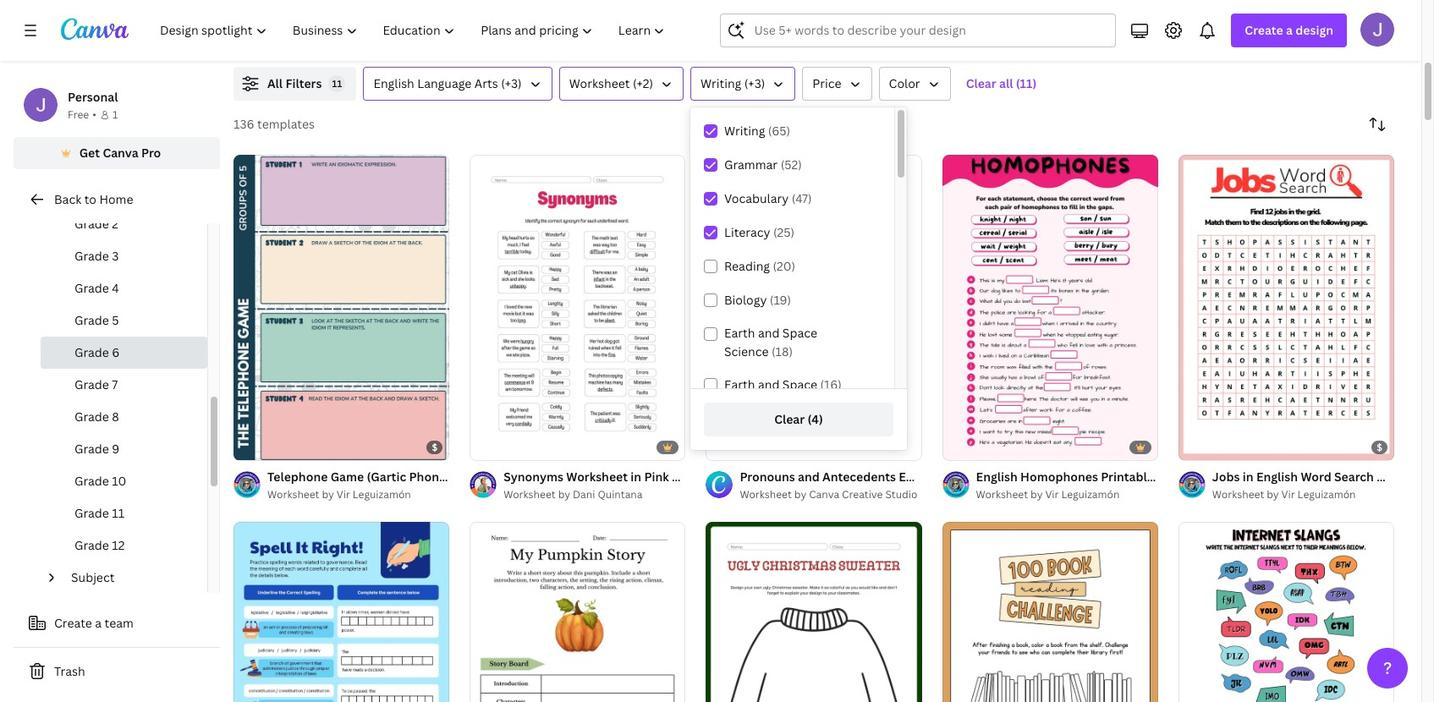 Task type: vqa. For each thing, say whether or not it's contained in the screenshot.
Trash
yes



Task type: locate. For each thing, give the bounding box(es) containing it.
1 vertical spatial clear
[[775, 411, 805, 428]]

designs
[[1305, 30, 1343, 45]]

3
[[112, 248, 119, 264], [264, 440, 270, 453], [1210, 440, 1215, 453]]

vir down homophones
[[1046, 488, 1059, 502]]

create a team
[[54, 615, 134, 632]]

2 vir from the left
[[1046, 488, 1059, 502]]

1 horizontal spatial of
[[1198, 440, 1208, 453]]

2 horizontal spatial 1
[[1191, 440, 1196, 453]]

space up (18)
[[783, 325, 818, 341]]

3 grade from the top
[[74, 280, 109, 296]]

1 leguizamón from the left
[[353, 488, 411, 502]]

6 grade from the top
[[74, 377, 109, 393]]

phone)
[[409, 469, 450, 485]]

1 of 3 link for (gartic
[[234, 155, 450, 461]]

create inside dropdown button
[[1246, 22, 1284, 38]]

grade 8
[[74, 409, 119, 425]]

3 leguizamón from the left
[[1298, 488, 1357, 502]]

0 horizontal spatial 11
[[112, 505, 125, 521]]

1 horizontal spatial $
[[1378, 441, 1383, 454]]

leguizamón inside telephone game (gartic phone) english idioms worksheet worksheet by vir leguizamón
[[353, 488, 411, 502]]

None search field
[[721, 14, 1117, 47]]

1 vertical spatial writing
[[725, 123, 766, 139]]

earth for earth and space science
[[725, 325, 756, 341]]

(19)
[[770, 292, 792, 308]]

lesson inside bacteria and viruses lesson by ljr edu resources
[[886, 30, 920, 45]]

9 grade from the top
[[74, 473, 109, 489]]

in right jobs
[[1243, 469, 1254, 485]]

2 horizontal spatial vir
[[1282, 488, 1296, 502]]

1 (+3) from the left
[[501, 75, 522, 91]]

0 horizontal spatial studio
[[395, 30, 427, 45]]

free
[[68, 108, 89, 122]]

grade 3
[[74, 248, 119, 264]]

system
[[324, 12, 367, 28]]

worksheet down homophones
[[977, 488, 1029, 502]]

in left pink
[[631, 469, 642, 485]]

(+3) right arts
[[501, 75, 522, 91]]

canva
[[319, 30, 349, 45], [628, 30, 659, 45], [103, 145, 139, 161], [809, 488, 840, 502]]

worksheet left (+2)
[[569, 75, 630, 91]]

worksheet right printable
[[1157, 469, 1219, 485]]

1 horizontal spatial creative
[[661, 30, 702, 45]]

•
[[92, 108, 96, 122]]

canva down (4)
[[809, 488, 840, 502]]

by down solar
[[304, 30, 316, 45]]

2 in from the left
[[1243, 469, 1254, 485]]

grade for grade 2
[[74, 216, 109, 232]]

2 leguizamón from the left
[[1062, 488, 1120, 502]]

lesson down the
[[268, 30, 302, 45]]

grade 4 link
[[41, 273, 207, 305]]

2 earth from the top
[[725, 377, 756, 393]]

1 horizontal spatial leguizamón
[[1062, 488, 1120, 502]]

worksheet by vir leguizamón link for english
[[1213, 487, 1395, 504]]

1 horizontal spatial 1 of 3 link
[[1179, 155, 1395, 461]]

in inside jobs in english word search worksheet worksheet by vir leguizamón
[[1243, 469, 1254, 485]]

2 $ from the left
[[1378, 441, 1383, 454]]

studio
[[395, 30, 427, 45], [705, 30, 737, 45], [886, 488, 918, 502]]

leguizamón
[[353, 488, 411, 502], [1062, 488, 1120, 502], [1298, 488, 1357, 502]]

dani
[[573, 488, 596, 502]]

writing (+3) button
[[691, 67, 796, 101]]

the
[[268, 12, 289, 28]]

top level navigation element
[[149, 14, 680, 47]]

0 vertical spatial space
[[783, 325, 818, 341]]

1 horizontal spatial lesson by canva creative studio link
[[577, 30, 832, 47]]

create inside button
[[54, 615, 92, 632]]

1 vertical spatial create
[[54, 615, 92, 632]]

grade left 9
[[74, 441, 109, 457]]

0 vertical spatial 11
[[332, 77, 342, 90]]

clear inside button
[[966, 75, 997, 91]]

clear left "all"
[[966, 75, 997, 91]]

0 horizontal spatial of
[[253, 440, 262, 453]]

grade 2
[[74, 216, 119, 232]]

clear inside button
[[775, 411, 805, 428]]

4 grade from the top
[[74, 312, 109, 328]]

8 grade from the top
[[74, 441, 109, 457]]

a inside button
[[95, 615, 102, 632]]

synonyms worksheet in pink simple style image
[[470, 155, 686, 460]]

vir down the game on the bottom left of the page
[[337, 488, 350, 502]]

reading
[[725, 258, 770, 274]]

create a design
[[1246, 22, 1334, 38]]

a
[[1287, 22, 1294, 38], [95, 615, 102, 632]]

4 lesson from the left
[[1195, 30, 1230, 45]]

1 of 3
[[246, 440, 270, 453], [1191, 440, 1215, 453]]

all filters
[[268, 75, 322, 91]]

0 horizontal spatial create
[[54, 615, 92, 632]]

grade for grade 5
[[74, 312, 109, 328]]

1 worksheet by vir leguizamón link from the left
[[268, 487, 450, 504]]

1 space from the top
[[783, 325, 818, 341]]

canva down system
[[319, 30, 349, 45]]

0 horizontal spatial worksheet by vir leguizamón link
[[268, 487, 450, 504]]

2 horizontal spatial worksheet by vir leguizamón link
[[1213, 487, 1395, 504]]

printable
[[1102, 469, 1155, 485]]

earth up "science"
[[725, 325, 756, 341]]

lesson inside motion and force lesson by dream bird designs
[[1195, 30, 1230, 45]]

10
[[112, 473, 126, 489]]

1 horizontal spatial a
[[1287, 22, 1294, 38]]

2 space from the top
[[783, 377, 818, 393]]

3 up jobs
[[1210, 440, 1215, 453]]

team
[[105, 615, 134, 632]]

worksheet right search
[[1378, 469, 1435, 485]]

1 lesson from the left
[[268, 30, 302, 45]]

(47)
[[792, 190, 812, 207]]

3 lesson from the left
[[886, 30, 920, 45]]

by down the game on the bottom left of the page
[[322, 488, 334, 502]]

worksheet down jobs
[[1213, 488, 1265, 502]]

by inside telephone game (gartic phone) english idioms worksheet worksheet by vir leguizamón
[[322, 488, 334, 502]]

space inside earth and space science
[[783, 325, 818, 341]]

canva inside symbiotic relationships lesson by canva creative studio
[[628, 30, 659, 45]]

lesson down bacteria
[[886, 30, 920, 45]]

$ for english
[[432, 441, 438, 454]]

word
[[1301, 469, 1332, 485]]

0 horizontal spatial creative
[[352, 30, 393, 45]]

grade for grade 12
[[74, 538, 109, 554]]

0 horizontal spatial leguizamón
[[353, 488, 411, 502]]

1 of from the left
[[253, 440, 262, 453]]

by inside symbiotic relationships lesson by canva creative studio
[[614, 30, 626, 45]]

clear for clear (4)
[[775, 411, 805, 428]]

subject
[[71, 570, 115, 586]]

1 of 3 link for english
[[1179, 155, 1395, 461]]

english inside button
[[374, 75, 415, 91]]

grade 5
[[74, 312, 119, 328]]

worksheet down synonyms
[[504, 488, 556, 502]]

worksheet up worksheet by dani quintana link
[[567, 469, 628, 485]]

11 right filters on the left top of page
[[332, 77, 342, 90]]

and down (18)
[[758, 377, 780, 393]]

1 of 3 up telephone on the bottom left
[[246, 440, 270, 453]]

3 vir from the left
[[1282, 488, 1296, 502]]

by down "symbiotic"
[[614, 30, 626, 45]]

english inside telephone game (gartic phone) english idioms worksheet worksheet by vir leguizamón
[[453, 469, 495, 485]]

pro
[[141, 145, 161, 161]]

grade left 10 on the bottom left of the page
[[74, 473, 109, 489]]

grade down grade 2
[[74, 248, 109, 264]]

canva left pro
[[103, 145, 139, 161]]

1 horizontal spatial 1
[[246, 440, 250, 453]]

0 horizontal spatial in
[[631, 469, 642, 485]]

worksheet by vir leguizamón link down word
[[1213, 487, 1395, 504]]

and for motion and force lesson by dream bird designs
[[1240, 12, 1261, 28]]

5 grade from the top
[[74, 345, 109, 361]]

lesson down motion
[[1195, 30, 1230, 45]]

lesson by canva creative studio link
[[268, 30, 523, 47], [577, 30, 832, 47]]

by down clear (4) button
[[795, 488, 807, 502]]

grade for grade 7
[[74, 377, 109, 393]]

lesson by canva creative studio link down system
[[268, 30, 523, 47]]

vir down jobs in english word search worksheet link
[[1282, 488, 1296, 502]]

and inside motion and force lesson by dream bird designs
[[1240, 12, 1261, 28]]

0 horizontal spatial $
[[432, 441, 438, 454]]

design
[[1296, 22, 1334, 38]]

earth down "science"
[[725, 377, 756, 393]]

0 vertical spatial earth
[[725, 325, 756, 341]]

1 in from the left
[[631, 469, 642, 485]]

by down homophones
[[1031, 488, 1043, 502]]

$ up jobs in english word search worksheet link
[[1378, 441, 1383, 454]]

1 vertical spatial a
[[95, 615, 102, 632]]

1 lesson by canva creative studio link from the left
[[268, 30, 523, 47]]

1 1 of 3 link from the left
[[234, 155, 450, 461]]

jobs in english word search worksheet image
[[1179, 155, 1395, 460]]

7
[[112, 377, 118, 393]]

1 earth from the top
[[725, 325, 756, 341]]

3 up telephone on the bottom left
[[264, 440, 270, 453]]

lesson down "symbiotic"
[[577, 30, 611, 45]]

bacteria and viruses lesson by ljr edu resources
[[886, 12, 1030, 45]]

by inside bacteria and viruses lesson by ljr edu resources
[[923, 30, 935, 45]]

2 grade from the top
[[74, 248, 109, 264]]

2 worksheet by vir leguizamón link from the left
[[977, 487, 1159, 504]]

0 horizontal spatial a
[[95, 615, 102, 632]]

leguizamón down 'english homophones printable worksheet' link
[[1062, 488, 1120, 502]]

0 vertical spatial writing
[[701, 75, 742, 91]]

jobs
[[1213, 469, 1241, 485]]

to
[[84, 191, 96, 207]]

english left word
[[1257, 469, 1299, 485]]

1 for jobs
[[1191, 440, 1196, 453]]

of
[[253, 440, 262, 453], [1198, 440, 1208, 453]]

1 grade from the top
[[74, 216, 109, 232]]

english left homophones
[[977, 469, 1018, 485]]

(+3)
[[501, 75, 522, 91], [745, 75, 766, 91]]

2 horizontal spatial creative
[[842, 488, 883, 502]]

grade for grade 11
[[74, 505, 109, 521]]

clear all (11) button
[[958, 67, 1046, 101]]

writing up "writing (65)"
[[701, 75, 742, 91]]

and up ljr
[[937, 12, 959, 28]]

free •
[[68, 108, 96, 122]]

space left the (16)
[[783, 377, 818, 393]]

grade for grade 10
[[74, 473, 109, 489]]

english inside 'english homophones printable worksheet worksheet by vir leguizamón'
[[977, 469, 1018, 485]]

1 horizontal spatial 1 of 3
[[1191, 440, 1215, 453]]

lesson by canva creative studio link down relationships
[[577, 30, 832, 47]]

lesson inside symbiotic relationships lesson by canva creative studio
[[577, 30, 611, 45]]

$ up telephone game (gartic phone) english idioms worksheet link
[[432, 441, 438, 454]]

worksheet by vir leguizamón link down homophones
[[977, 487, 1159, 504]]

2 lesson from the left
[[577, 30, 611, 45]]

writing up grammar
[[725, 123, 766, 139]]

2 1 of 3 link from the left
[[1179, 155, 1395, 461]]

by left dream
[[1232, 30, 1244, 45]]

1 horizontal spatial vir
[[1046, 488, 1059, 502]]

3 for telephone
[[264, 440, 270, 453]]

by inside the synonyms worksheet in pink simple style worksheet by dani quintana
[[558, 488, 571, 502]]

in inside the synonyms worksheet in pink simple style worksheet by dani quintana
[[631, 469, 642, 485]]

motion and force image
[[1161, 0, 1435, 4]]

biology (19)
[[725, 292, 792, 308]]

worksheet up dani
[[539, 469, 601, 485]]

and for earth and space science
[[758, 325, 780, 341]]

(25)
[[774, 224, 795, 240]]

symbiotic relationships lesson by canva creative studio
[[577, 12, 737, 45]]

vir inside 'english homophones printable worksheet worksheet by vir leguizamón'
[[1046, 488, 1059, 502]]

12
[[112, 538, 125, 554]]

1 horizontal spatial create
[[1246, 22, 1284, 38]]

10 grade from the top
[[74, 505, 109, 521]]

$
[[432, 441, 438, 454], [1378, 441, 1383, 454]]

clear for clear all (11)
[[966, 75, 997, 91]]

1 vir from the left
[[337, 488, 350, 502]]

worksheet by vir leguizamón link for (gartic
[[268, 487, 450, 504]]

idioms
[[498, 469, 537, 485]]

7 grade from the top
[[74, 409, 109, 425]]

grade up grade 12
[[74, 505, 109, 521]]

science
[[725, 344, 769, 360]]

3 up 4
[[112, 248, 119, 264]]

get canva pro button
[[14, 137, 220, 169]]

0 horizontal spatial 1
[[112, 108, 118, 122]]

1 horizontal spatial in
[[1243, 469, 1254, 485]]

(+3) up "writing (65)"
[[745, 75, 766, 91]]

1 horizontal spatial worksheet by vir leguizamón link
[[977, 487, 1159, 504]]

2 horizontal spatial leguizamón
[[1298, 488, 1357, 502]]

1 of 3 for telephone
[[246, 440, 270, 453]]

by inside motion and force lesson by dream bird designs
[[1232, 30, 1244, 45]]

by inside the solar system lesson by canva creative studio
[[304, 30, 316, 45]]

1 $ from the left
[[432, 441, 438, 454]]

11 grade from the top
[[74, 538, 109, 554]]

1 horizontal spatial studio
[[705, 30, 737, 45]]

back to home
[[54, 191, 133, 207]]

synonyms
[[504, 469, 564, 485]]

grade left 6
[[74, 345, 109, 361]]

english left idioms
[[453, 469, 495, 485]]

worksheet by dani quintana link
[[504, 487, 686, 504]]

create a team button
[[14, 607, 220, 641]]

vir inside telephone game (gartic phone) english idioms worksheet worksheet by vir leguizamón
[[337, 488, 350, 502]]

lesson for bacteria
[[886, 30, 920, 45]]

11 up 12
[[112, 505, 125, 521]]

0 horizontal spatial 1 of 3 link
[[234, 155, 450, 461]]

1 horizontal spatial (+3)
[[745, 75, 766, 91]]

creative inside the solar system lesson by canva creative studio
[[352, 30, 393, 45]]

1 of 3 up jobs
[[1191, 440, 1215, 453]]

grade left 12
[[74, 538, 109, 554]]

a for design
[[1287, 22, 1294, 38]]

and up (18)
[[758, 325, 780, 341]]

0 horizontal spatial (+3)
[[501, 75, 522, 91]]

0 horizontal spatial vir
[[337, 488, 350, 502]]

canva down relationships
[[628, 30, 659, 45]]

and for earth and space (16)
[[758, 377, 780, 393]]

literacy
[[725, 224, 771, 240]]

and inside bacteria and viruses lesson by ljr edu resources
[[937, 12, 959, 28]]

reading (20)
[[725, 258, 796, 274]]

0 vertical spatial a
[[1287, 22, 1294, 38]]

2 of from the left
[[1198, 440, 1208, 453]]

telephone game (gartic phone) english idioms worksheet link
[[268, 468, 601, 487]]

christmas drawing worksheet in green and red simple style image
[[706, 522, 922, 703]]

worksheet inside worksheet (+2) button
[[569, 75, 630, 91]]

english left language
[[374, 75, 415, 91]]

and up dream
[[1240, 12, 1261, 28]]

0 horizontal spatial clear
[[775, 411, 805, 428]]

clear left (4)
[[775, 411, 805, 428]]

by left ljr
[[923, 30, 935, 45]]

worksheet by vir leguizamón link down the game on the bottom left of the page
[[268, 487, 450, 504]]

grade left 5
[[74, 312, 109, 328]]

space for (16)
[[783, 377, 818, 393]]

create a design button
[[1232, 14, 1348, 47]]

by left dani
[[558, 488, 571, 502]]

earth inside earth and space science
[[725, 325, 756, 341]]

by down jobs in english word search worksheet link
[[1268, 488, 1280, 502]]

2 1 of 3 from the left
[[1191, 440, 1215, 453]]

and
[[937, 12, 959, 28], [1240, 12, 1261, 28], [758, 325, 780, 341], [758, 377, 780, 393]]

grade left '7'
[[74, 377, 109, 393]]

grade left '2'
[[74, 216, 109, 232]]

clear (4) button
[[704, 403, 894, 437]]

jacob simon image
[[1361, 13, 1395, 47]]

back to home link
[[14, 183, 220, 217]]

0 horizontal spatial 1 of 3
[[246, 440, 270, 453]]

0 vertical spatial create
[[1246, 22, 1284, 38]]

worksheet down style
[[740, 488, 792, 502]]

vir
[[337, 488, 350, 502], [1046, 488, 1059, 502], [1282, 488, 1296, 502]]

0 horizontal spatial lesson by canva creative studio link
[[268, 30, 523, 47]]

vocabulary (47)
[[725, 190, 812, 207]]

biology
[[725, 292, 767, 308]]

grade left 8
[[74, 409, 109, 425]]

1 horizontal spatial 11
[[332, 77, 342, 90]]

english
[[374, 75, 415, 91], [453, 469, 495, 485], [977, 469, 1018, 485], [1257, 469, 1299, 485]]

leguizamón inside 'english homophones printable worksheet worksheet by vir leguizamón'
[[1062, 488, 1120, 502]]

writing inside button
[[701, 75, 742, 91]]

1 horizontal spatial 3
[[264, 440, 270, 453]]

2 lesson by canva creative studio link from the left
[[577, 30, 832, 47]]

writing for writing (+3)
[[701, 75, 742, 91]]

1 1 of 3 from the left
[[246, 440, 270, 453]]

a for team
[[95, 615, 102, 632]]

leguizamón down "(gartic"
[[353, 488, 411, 502]]

2 horizontal spatial 3
[[1210, 440, 1215, 453]]

lesson inside the solar system lesson by canva creative studio
[[268, 30, 302, 45]]

a inside dropdown button
[[1287, 22, 1294, 38]]

8
[[112, 409, 119, 425]]

1 vertical spatial space
[[783, 377, 818, 393]]

writing (65)
[[725, 123, 791, 139]]

earth
[[725, 325, 756, 341], [725, 377, 756, 393]]

and inside earth and space science
[[758, 325, 780, 341]]

grade left 4
[[74, 280, 109, 296]]

earth for earth and space (16)
[[725, 377, 756, 393]]

leguizamón down jobs in english word search worksheet link
[[1298, 488, 1357, 502]]

grade 9
[[74, 441, 120, 457]]

3 worksheet by vir leguizamón link from the left
[[1213, 487, 1395, 504]]

writing
[[701, 75, 742, 91], [725, 123, 766, 139]]

internet slangs printable worksheet image
[[1179, 522, 1395, 703]]

synonyms worksheet in pink simple style link
[[504, 468, 744, 487]]

0 vertical spatial clear
[[966, 75, 997, 91]]

studio inside the solar system lesson by canva creative studio
[[395, 30, 427, 45]]

1 vertical spatial earth
[[725, 377, 756, 393]]

1 horizontal spatial clear
[[966, 75, 997, 91]]



Task type: describe. For each thing, give the bounding box(es) containing it.
pumpkin themed short story worksheet in white orange green simple style image
[[470, 522, 686, 703]]

worksheet by vir leguizamón link for printable
[[977, 487, 1159, 504]]

Search search field
[[755, 14, 1106, 47]]

grade 11
[[74, 505, 125, 521]]

pronouns and  antecedents english worksheet in white green friendly hand drawn style image
[[706, 155, 922, 460]]

grade for grade 6
[[74, 345, 109, 361]]

(20)
[[773, 258, 796, 274]]

$ for search
[[1378, 441, 1383, 454]]

100, 75, 50 and 25 book reading challenge english education worksheet in brown and cream fun sketch style image
[[943, 522, 1159, 703]]

grade 8 link
[[41, 401, 207, 433]]

grade 3 link
[[41, 240, 207, 273]]

2 (+3) from the left
[[745, 75, 766, 91]]

english inside jobs in english word search worksheet worksheet by vir leguizamón
[[1257, 469, 1299, 485]]

4
[[112, 280, 119, 296]]

grade 5 link
[[41, 305, 207, 337]]

136 templates
[[234, 116, 315, 132]]

1 for telephone
[[246, 440, 250, 453]]

worksheet (+2) button
[[559, 67, 684, 101]]

worksheet (+2)
[[569, 75, 654, 91]]

grammar (52)
[[725, 157, 802, 173]]

telephone
[[268, 469, 328, 485]]

earth and space science
[[725, 325, 818, 360]]

creative inside worksheet by canva creative studio link
[[842, 488, 883, 502]]

worksheet inside worksheet by canva creative studio link
[[740, 488, 792, 502]]

9
[[112, 441, 120, 457]]

(18)
[[772, 344, 793, 360]]

english language arts (+3) button
[[364, 67, 553, 101]]

jobs in english word search worksheet worksheet by vir leguizamón
[[1213, 469, 1435, 502]]

price button
[[803, 67, 872, 101]]

Sort by button
[[1361, 108, 1395, 141]]

worksheet down telephone on the bottom left
[[268, 488, 320, 502]]

grade 10
[[74, 473, 126, 489]]

telephone game (gartic phone) english idioms worksheet image
[[234, 155, 450, 460]]

english homophones printable worksheet image
[[943, 155, 1159, 460]]

grade for grade 8
[[74, 409, 109, 425]]

symbiotic
[[577, 12, 635, 28]]

viruses
[[962, 12, 1004, 28]]

11 filter options selected element
[[329, 75, 346, 92]]

studio inside symbiotic relationships lesson by canva creative studio
[[705, 30, 737, 45]]

grade 4
[[74, 280, 119, 296]]

simple
[[672, 469, 712, 485]]

earth and space (16)
[[725, 377, 842, 393]]

create for create a team
[[54, 615, 92, 632]]

resources
[[980, 30, 1030, 45]]

grade 10 link
[[41, 466, 207, 498]]

home
[[99, 191, 133, 207]]

grade for grade 3
[[74, 248, 109, 264]]

price
[[813, 75, 842, 91]]

of for telephone game (gartic phone) english idioms worksheet
[[253, 440, 262, 453]]

relationships
[[638, 12, 716, 28]]

back
[[54, 191, 81, 207]]

language
[[418, 75, 472, 91]]

dream
[[1247, 30, 1279, 45]]

trash link
[[14, 655, 220, 689]]

grade 9 link
[[41, 433, 207, 466]]

and for bacteria and viruses lesson by ljr edu resources
[[937, 12, 959, 28]]

2 horizontal spatial studio
[[886, 488, 918, 502]]

6
[[112, 345, 120, 361]]

(52)
[[781, 157, 802, 173]]

by inside 'english homophones printable worksheet worksheet by vir leguizamón'
[[1031, 488, 1043, 502]]

english homophones printable worksheet worksheet by vir leguizamón
[[977, 469, 1219, 502]]

bird
[[1282, 30, 1302, 45]]

grade 7 link
[[41, 369, 207, 401]]

literacy (25)
[[725, 224, 795, 240]]

symbiotic relationships link
[[577, 11, 832, 30]]

leguizamón inside jobs in english word search worksheet worksheet by vir leguizamón
[[1298, 488, 1357, 502]]

(11)
[[1017, 75, 1037, 91]]

grade 12
[[74, 538, 125, 554]]

arts
[[475, 75, 498, 91]]

personal
[[68, 89, 118, 105]]

pink
[[645, 469, 669, 485]]

motion and force link
[[1195, 11, 1435, 30]]

subject button
[[64, 562, 197, 594]]

canva inside 'button'
[[103, 145, 139, 161]]

lesson for motion
[[1195, 30, 1230, 45]]

quintana
[[598, 488, 643, 502]]

lesson by dream bird designs link
[[1195, 30, 1435, 47]]

1 vertical spatial 11
[[112, 505, 125, 521]]

136
[[234, 116, 254, 132]]

grade for grade 4
[[74, 280, 109, 296]]

grade 2 link
[[41, 208, 207, 240]]

vir inside jobs in english word search worksheet worksheet by vir leguizamón
[[1282, 488, 1296, 502]]

the solar system link
[[268, 11, 523, 30]]

worksheet by canva creative studio link
[[740, 487, 922, 504]]

filters
[[286, 75, 322, 91]]

vocabulary
[[725, 190, 789, 207]]

lesson by canva creative studio link for the solar system
[[268, 30, 523, 47]]

lesson for the
[[268, 30, 302, 45]]

(+2)
[[633, 75, 654, 91]]

motion
[[1195, 12, 1237, 28]]

creative inside symbiotic relationships lesson by canva creative studio
[[661, 30, 702, 45]]

2
[[112, 216, 119, 232]]

the solar system lesson by canva creative studio
[[268, 12, 427, 45]]

writing for writing (65)
[[725, 123, 766, 139]]

by inside jobs in english word search worksheet worksheet by vir leguizamón
[[1268, 488, 1280, 502]]

lesson by canva creative studio link for symbiotic relationships
[[577, 30, 832, 47]]

space for science
[[783, 325, 818, 341]]

canva inside the solar system lesson by canva creative studio
[[319, 30, 349, 45]]

templates
[[257, 116, 315, 132]]

solar
[[292, 12, 322, 28]]

search
[[1335, 469, 1375, 485]]

(gartic
[[367, 469, 406, 485]]

worksheet by canva creative studio
[[740, 488, 918, 502]]

0 horizontal spatial 3
[[112, 248, 119, 264]]

create for create a design
[[1246, 22, 1284, 38]]

style
[[715, 469, 744, 485]]

3 for jobs
[[1210, 440, 1215, 453]]

1 of 3 for jobs
[[1191, 440, 1215, 453]]

grammar
[[725, 157, 778, 173]]

of for jobs in english word search worksheet
[[1198, 440, 1208, 453]]

grade for grade 9
[[74, 441, 109, 457]]

grade 11 link
[[41, 498, 207, 530]]



